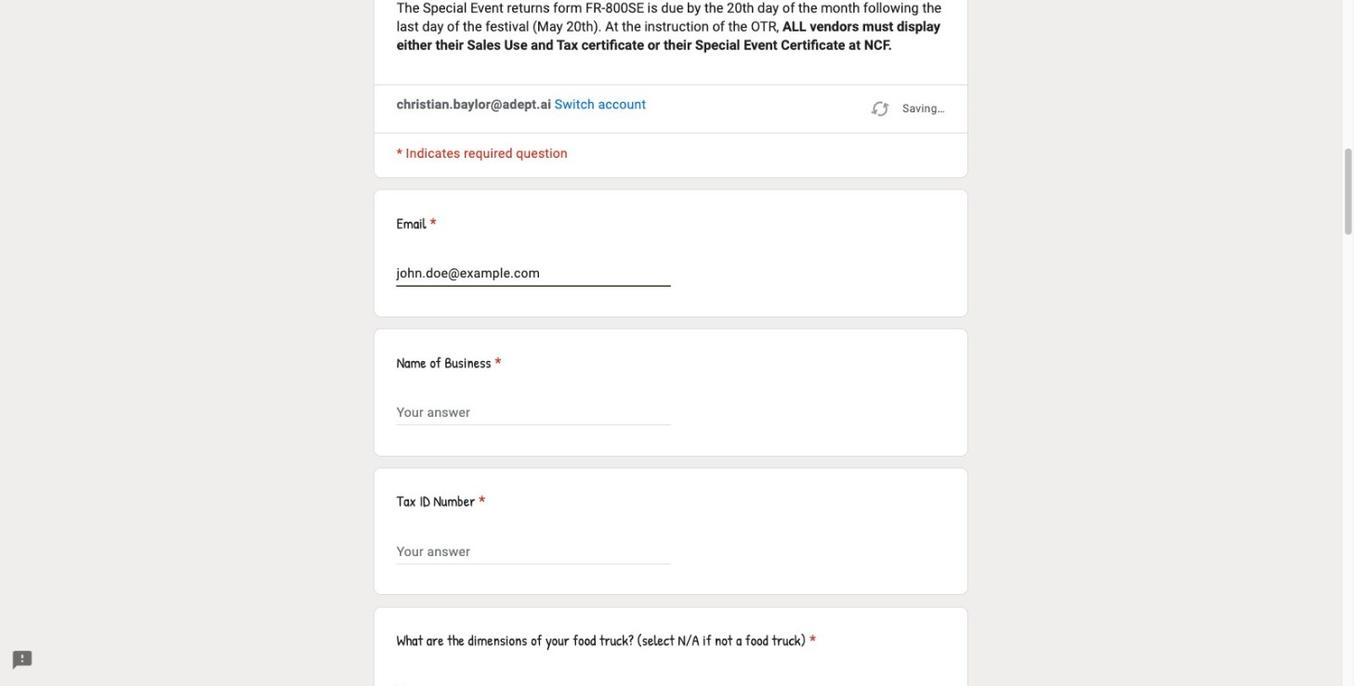 Task type: vqa. For each thing, say whether or not it's contained in the screenshot.
Recent documents heading
no



Task type: describe. For each thing, give the bounding box(es) containing it.
required question element for 3rd heading from the top
[[475, 491, 486, 513]]

1 heading from the top
[[397, 213, 945, 235]]

3 heading from the top
[[397, 491, 486, 513]]



Task type: locate. For each thing, give the bounding box(es) containing it.
2 heading from the top
[[397, 352, 502, 374]]

list item
[[373, 190, 968, 318]]

Your email email field
[[397, 263, 671, 285]]

list
[[373, 190, 968, 687]]

heading
[[397, 213, 945, 235], [397, 352, 502, 374], [397, 491, 486, 513], [397, 630, 816, 653]]

required question element for first heading from the top
[[426, 213, 437, 235]]

4 heading from the top
[[397, 630, 816, 653]]

required question element for first heading from the bottom of the page
[[806, 630, 816, 653]]

required question element for 2nd heading
[[491, 352, 502, 374]]

report a problem to google image
[[11, 650, 33, 672]]

status
[[869, 96, 945, 122]]

None text field
[[397, 402, 671, 424], [397, 541, 671, 564], [397, 681, 671, 687], [397, 402, 671, 424], [397, 541, 671, 564], [397, 681, 671, 687]]

required question element
[[426, 213, 437, 235], [491, 352, 502, 374], [475, 491, 486, 513], [806, 630, 816, 653]]



